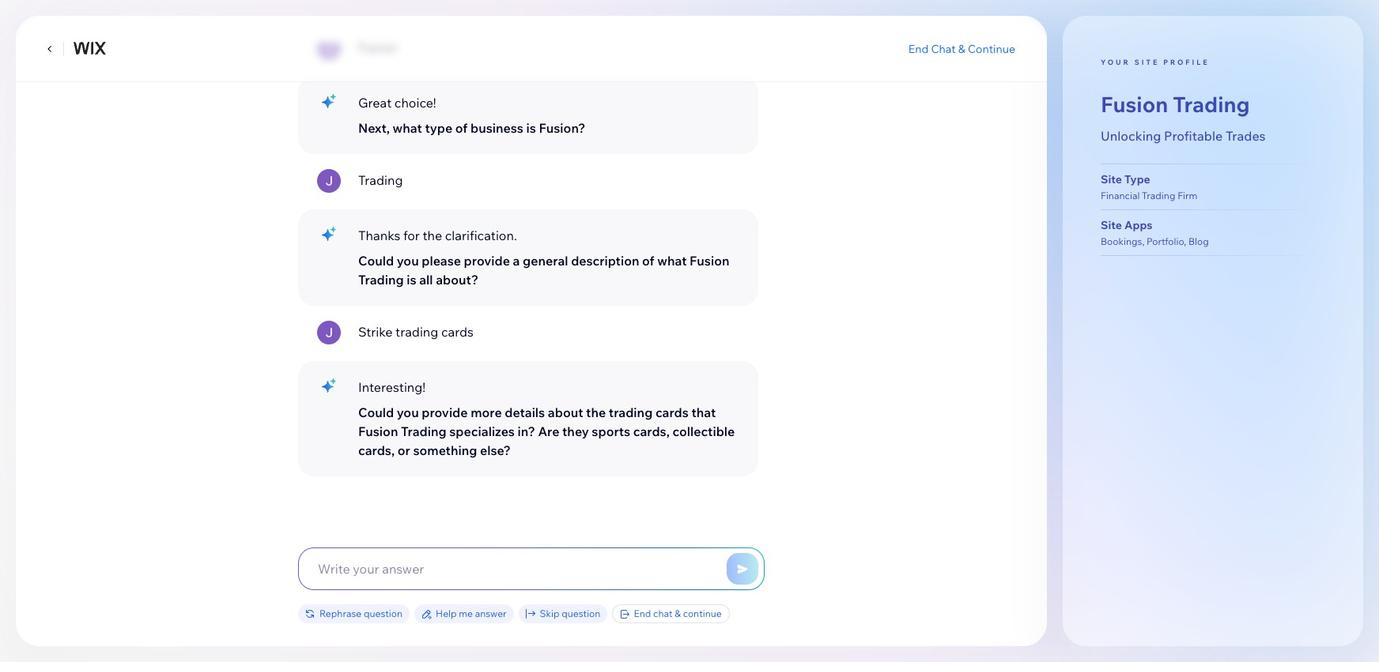 Task type: describe. For each thing, give the bounding box(es) containing it.
trades
[[1226, 128, 1266, 144]]

thanks
[[358, 228, 401, 244]]

1 horizontal spatial cards,
[[633, 424, 670, 440]]

jacob image for strike trading cards
[[317, 321, 341, 345]]

clarification.
[[445, 228, 517, 244]]

rephrase
[[320, 608, 362, 620]]

your
[[1101, 58, 1131, 66]]

0 vertical spatial is
[[527, 120, 536, 136]]

site for site apps
[[1101, 218, 1122, 232]]

fusion inside could you please provide a general description of what fusion trading is all about?
[[690, 253, 730, 269]]

chat
[[931, 42, 956, 56]]

site type financial trading firm
[[1101, 172, 1198, 201]]

could you provide more details about the trading cards that fusion trading specializes in? are they sports cards, collectible cards, or something else?
[[358, 405, 735, 459]]

0 horizontal spatial of
[[456, 120, 468, 136]]

trading inside could you provide more details about the trading cards that fusion trading specializes in? are they sports cards, collectible cards, or something else?
[[609, 405, 653, 421]]

of inside could you please provide a general description of what fusion trading is all about?
[[642, 253, 655, 269]]

general
[[523, 253, 568, 269]]

trading inside could you provide more details about the trading cards that fusion trading specializes in? are they sports cards, collectible cards, or something else?
[[401, 424, 447, 440]]

thanks for the clarification.
[[358, 228, 517, 244]]

great choice!
[[358, 95, 436, 111]]

all
[[419, 272, 433, 288]]

trading right jacob image
[[358, 172, 403, 188]]

blog
[[1189, 236, 1209, 247]]

help me answer
[[436, 608, 507, 620]]

bookings,
[[1101, 236, 1145, 247]]

answer
[[475, 608, 507, 620]]

what inside could you please provide a general description of what fusion trading is all about?
[[658, 253, 687, 269]]

is inside could you please provide a general description of what fusion trading is all about?
[[407, 272, 417, 288]]

& for chat
[[675, 608, 681, 620]]

skip question
[[540, 608, 601, 620]]

else?
[[480, 443, 511, 459]]

jacob image
[[317, 169, 341, 193]]

provide inside could you provide more details about the trading cards that fusion trading specializes in? are they sports cards, collectible cards, or something else?
[[422, 405, 468, 421]]

sports
[[592, 424, 631, 440]]

firm
[[1178, 190, 1198, 201]]

question for rephrase question
[[364, 608, 403, 620]]

in?
[[518, 424, 535, 440]]

more
[[471, 405, 502, 421]]

financial
[[1101, 190, 1140, 201]]

please
[[422, 253, 461, 269]]

site for site type
[[1101, 172, 1122, 186]]

me
[[459, 608, 473, 620]]

or
[[398, 443, 410, 459]]

1 vertical spatial cards,
[[358, 443, 395, 459]]

could for could you please provide a general description of what fusion trading is all about?
[[358, 253, 394, 269]]



Task type: locate. For each thing, give the bounding box(es) containing it.
1 vertical spatial is
[[407, 272, 417, 288]]

could down "thanks"
[[358, 253, 394, 269]]

0 horizontal spatial trading
[[396, 324, 439, 340]]

fusion inside could you provide more details about the trading cards that fusion trading specializes in? are they sports cards, collectible cards, or something else?
[[358, 424, 398, 440]]

site
[[1135, 58, 1160, 66]]

2 site from the top
[[1101, 218, 1122, 232]]

1 you from the top
[[397, 253, 419, 269]]

2 question from the left
[[562, 608, 601, 620]]

specializes
[[450, 424, 515, 440]]

0 horizontal spatial end
[[634, 608, 651, 620]]

for
[[403, 228, 420, 244]]

0 vertical spatial you
[[397, 253, 419, 269]]

&
[[959, 42, 966, 56], [675, 608, 681, 620]]

0 horizontal spatial cards,
[[358, 443, 395, 459]]

1 horizontal spatial cards
[[656, 405, 689, 421]]

portfolio,
[[1147, 236, 1187, 247]]

0 horizontal spatial cards
[[441, 324, 474, 340]]

what right description
[[658, 253, 687, 269]]

jacob image for fusion
[[317, 36, 341, 60]]

you down for
[[397, 253, 419, 269]]

jacob image
[[317, 36, 341, 60], [317, 321, 341, 345]]

cards down about?
[[441, 324, 474, 340]]

the up sports
[[586, 405, 606, 421]]

trading inside site type financial trading firm
[[1142, 190, 1176, 201]]

could for could you provide more details about the trading cards that fusion trading specializes in? are they sports cards, collectible cards, or something else?
[[358, 405, 394, 421]]

1 horizontal spatial what
[[658, 253, 687, 269]]

could you please provide a general description of what fusion trading is all about?
[[358, 253, 730, 288]]

you
[[397, 253, 419, 269], [397, 405, 419, 421]]

is left all
[[407, 272, 417, 288]]

unlocking
[[1101, 128, 1162, 144]]

help
[[436, 608, 457, 620]]

1 vertical spatial could
[[358, 405, 394, 421]]

2 you from the top
[[397, 405, 419, 421]]

cards
[[441, 324, 474, 340], [656, 405, 689, 421]]

fusion?
[[539, 120, 586, 136]]

1 could from the top
[[358, 253, 394, 269]]

trading down type
[[1142, 190, 1176, 201]]

1 vertical spatial of
[[642, 253, 655, 269]]

1 vertical spatial end
[[634, 608, 651, 620]]

question right rephrase
[[364, 608, 403, 620]]

cards, right sports
[[633, 424, 670, 440]]

skip
[[540, 608, 560, 620]]

business
[[471, 120, 524, 136]]

next, what type of business is fusion?
[[358, 120, 586, 136]]

1 vertical spatial what
[[658, 253, 687, 269]]

1 vertical spatial &
[[675, 608, 681, 620]]

could inside could you provide more details about the trading cards that fusion trading specializes in? are they sports cards, collectible cards, or something else?
[[358, 405, 394, 421]]

rephrase question
[[320, 608, 403, 620]]

trading up sports
[[609, 405, 653, 421]]

the
[[423, 228, 442, 244], [586, 405, 606, 421]]

1 vertical spatial you
[[397, 405, 419, 421]]

0 vertical spatial trading
[[396, 324, 439, 340]]

type
[[1125, 172, 1151, 186]]

& for chat
[[959, 42, 966, 56]]

is left fusion?
[[527, 120, 536, 136]]

provide
[[464, 253, 510, 269], [422, 405, 468, 421]]

end chat & continue
[[634, 608, 722, 620]]

could
[[358, 253, 394, 269], [358, 405, 394, 421]]

site up bookings,
[[1101, 218, 1122, 232]]

site inside site type financial trading firm
[[1101, 172, 1122, 186]]

question
[[364, 608, 403, 620], [562, 608, 601, 620]]

provide inside could you please provide a general description of what fusion trading is all about?
[[464, 253, 510, 269]]

interesting!
[[358, 380, 426, 396]]

question right skip
[[562, 608, 601, 620]]

next,
[[358, 120, 390, 136]]

0 horizontal spatial &
[[675, 608, 681, 620]]

strike trading cards
[[358, 324, 474, 340]]

end for end chat & continue
[[909, 42, 929, 56]]

1 vertical spatial jacob image
[[317, 321, 341, 345]]

about
[[548, 405, 583, 421]]

cards inside could you provide more details about the trading cards that fusion trading specializes in? are they sports cards, collectible cards, or something else?
[[656, 405, 689, 421]]

of right type
[[456, 120, 468, 136]]

trading
[[1173, 91, 1250, 118], [358, 172, 403, 188], [1142, 190, 1176, 201], [358, 272, 404, 288], [401, 424, 447, 440]]

is
[[527, 120, 536, 136], [407, 272, 417, 288]]

you for trading
[[397, 405, 419, 421]]

you down interesting!
[[397, 405, 419, 421]]

what
[[393, 120, 422, 136], [658, 253, 687, 269]]

0 vertical spatial cards,
[[633, 424, 670, 440]]

0 vertical spatial end
[[909, 42, 929, 56]]

cards,
[[633, 424, 670, 440], [358, 443, 395, 459]]

1 horizontal spatial &
[[959, 42, 966, 56]]

1 vertical spatial the
[[586, 405, 606, 421]]

about?
[[436, 272, 479, 288]]

0 vertical spatial of
[[456, 120, 468, 136]]

profile
[[1164, 58, 1210, 66]]

something
[[413, 443, 477, 459]]

trading inside could you please provide a general description of what fusion trading is all about?
[[358, 272, 404, 288]]

the right for
[[423, 228, 442, 244]]

0 vertical spatial site
[[1101, 172, 1122, 186]]

apps
[[1125, 218, 1153, 232]]

choice!
[[395, 95, 436, 111]]

of right description
[[642, 253, 655, 269]]

end for end chat & continue
[[634, 608, 651, 620]]

1 vertical spatial trading
[[609, 405, 653, 421]]

2 jacob image from the top
[[317, 321, 341, 345]]

trading down "thanks"
[[358, 272, 404, 288]]

the inside could you provide more details about the trading cards that fusion trading specializes in? are they sports cards, collectible cards, or something else?
[[586, 405, 606, 421]]

details
[[505, 405, 545, 421]]

trading up profitable
[[1173, 91, 1250, 118]]

1 vertical spatial cards
[[656, 405, 689, 421]]

description
[[571, 253, 640, 269]]

1 horizontal spatial question
[[562, 608, 601, 620]]

Write your answer text field
[[299, 549, 764, 590]]

you inside could you provide more details about the trading cards that fusion trading specializes in? are they sports cards, collectible cards, or something else?
[[397, 405, 419, 421]]

could down interesting!
[[358, 405, 394, 421]]

0 horizontal spatial the
[[423, 228, 442, 244]]

1 horizontal spatial is
[[527, 120, 536, 136]]

are
[[538, 424, 560, 440]]

a
[[513, 253, 520, 269]]

what down choice! at the left of page
[[393, 120, 422, 136]]

trading right strike
[[396, 324, 439, 340]]

site inside site apps bookings, portfolio, blog
[[1101, 218, 1122, 232]]

great
[[358, 95, 392, 111]]

0 horizontal spatial question
[[364, 608, 403, 620]]

0 vertical spatial cards
[[441, 324, 474, 340]]

cards left that
[[656, 405, 689, 421]]

of
[[456, 120, 468, 136], [642, 253, 655, 269]]

continue
[[968, 42, 1016, 56]]

0 horizontal spatial is
[[407, 272, 417, 288]]

1 horizontal spatial the
[[586, 405, 606, 421]]

you for is
[[397, 253, 419, 269]]

cards, left or
[[358, 443, 395, 459]]

site up financial
[[1101, 172, 1122, 186]]

0 horizontal spatial what
[[393, 120, 422, 136]]

1 site from the top
[[1101, 172, 1122, 186]]

your site profile
[[1101, 58, 1210, 66]]

fusion trading
[[1101, 91, 1250, 118]]

unlocking profitable trades
[[1101, 128, 1266, 144]]

site apps bookings, portfolio, blog
[[1101, 218, 1209, 247]]

collectible
[[673, 424, 735, 440]]

1 jacob image from the top
[[317, 36, 341, 60]]

strike
[[358, 324, 393, 340]]

1 horizontal spatial end
[[909, 42, 929, 56]]

end chat & continue button
[[909, 42, 1016, 56]]

chat
[[653, 608, 673, 620]]

trading up or
[[401, 424, 447, 440]]

0 vertical spatial jacob image
[[317, 36, 341, 60]]

0 vertical spatial &
[[959, 42, 966, 56]]

provide down clarification. at the top left of page
[[464, 253, 510, 269]]

0 vertical spatial what
[[393, 120, 422, 136]]

could inside could you please provide a general description of what fusion trading is all about?
[[358, 253, 394, 269]]

1 vertical spatial provide
[[422, 405, 468, 421]]

fusion
[[358, 40, 397, 55], [1101, 91, 1169, 118], [690, 253, 730, 269], [358, 424, 398, 440]]

trading
[[396, 324, 439, 340], [609, 405, 653, 421]]

0 vertical spatial could
[[358, 253, 394, 269]]

end
[[909, 42, 929, 56], [634, 608, 651, 620]]

type
[[425, 120, 453, 136]]

1 horizontal spatial trading
[[609, 405, 653, 421]]

2 could from the top
[[358, 405, 394, 421]]

0 vertical spatial the
[[423, 228, 442, 244]]

1 question from the left
[[364, 608, 403, 620]]

that
[[692, 405, 716, 421]]

end chat & continue
[[909, 42, 1016, 56]]

1 vertical spatial site
[[1101, 218, 1122, 232]]

question for skip question
[[562, 608, 601, 620]]

profitable
[[1165, 128, 1223, 144]]

0 vertical spatial provide
[[464, 253, 510, 269]]

site
[[1101, 172, 1122, 186], [1101, 218, 1122, 232]]

you inside could you please provide a general description of what fusion trading is all about?
[[397, 253, 419, 269]]

continue
[[683, 608, 722, 620]]

provide up something
[[422, 405, 468, 421]]

they
[[563, 424, 589, 440]]

1 horizontal spatial of
[[642, 253, 655, 269]]



Task type: vqa. For each thing, say whether or not it's contained in the screenshot.
is
yes



